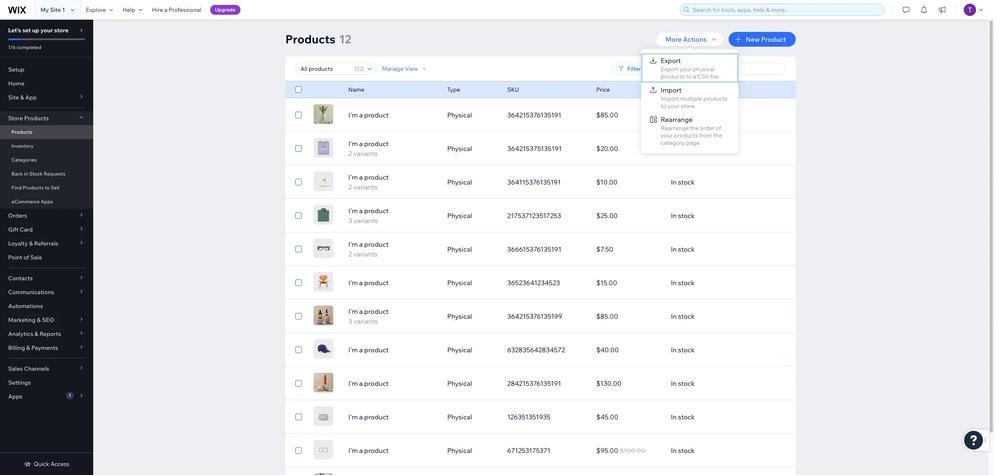 Task type: describe. For each thing, give the bounding box(es) containing it.
stock for 126351351935
[[679, 413, 695, 421]]

billing
[[8, 344, 25, 351]]

in for 364115376135191
[[671, 178, 677, 186]]

actions
[[684, 35, 707, 43]]

in stock for 632835642834572
[[671, 346, 695, 354]]

0 vertical spatial inventory
[[671, 86, 697, 93]]

2 export from the top
[[661, 65, 679, 73]]

671253175371 link
[[503, 441, 592, 460]]

2 rearrange from the top
[[661, 124, 689, 132]]

in for 284215376135191
[[671, 379, 677, 388]]

manage view
[[382, 65, 418, 72]]

contacts button
[[0, 271, 93, 285]]

6 product from the top
[[365, 279, 389, 287]]

your inside rearrange rearrange the order of your products from the category page.
[[661, 132, 673, 139]]

hire
[[152, 6, 163, 14]]

site inside dropdown button
[[8, 94, 19, 101]]

let's set up your store
[[8, 27, 68, 34]]

set
[[22, 27, 31, 34]]

5 i'm from the top
[[349, 240, 358, 248]]

csv
[[698, 73, 710, 80]]

7 product from the top
[[365, 307, 389, 315]]

1 horizontal spatial site
[[50, 6, 61, 14]]

in stock for 364115376135191
[[671, 178, 695, 186]]

of inside rearrange rearrange the order of your products from the category page.
[[716, 124, 722, 132]]

12 for ( 12 )
[[356, 65, 362, 72]]

in stock link for 632835642834572
[[666, 340, 756, 360]]

back in stock requests link
[[0, 167, 93, 181]]

in stock link for 126351351935
[[666, 407, 756, 427]]

physical link for 671253175371
[[443, 441, 503, 460]]

)
[[362, 65, 364, 72]]

point of sale link
[[0, 250, 93, 264]]

12 for products 12
[[339, 32, 352, 46]]

import import multiple products to your store.
[[661, 86, 728, 110]]

products link
[[0, 125, 93, 139]]

new product button
[[729, 32, 796, 47]]

more actions
[[666, 35, 707, 43]]

10 product from the top
[[365, 413, 389, 421]]

9 product from the top
[[365, 379, 389, 388]]

to inside import import multiple products to your store.
[[661, 102, 667, 110]]

inventory link
[[0, 139, 93, 153]]

order
[[701, 124, 715, 132]]

help button
[[118, 0, 147, 20]]

1 inside sidebar "element"
[[69, 393, 71, 398]]

products inside import import multiple products to your store.
[[704, 95, 728, 102]]

more actions button
[[656, 32, 724, 47]]

quick access button
[[24, 460, 69, 468]]

filter
[[628, 65, 642, 72]]

more
[[666, 35, 682, 43]]

physical for 364215376135199
[[448, 312, 472, 320]]

0 horizontal spatial the
[[690, 124, 699, 132]]

in stock link for 364115376135191
[[666, 172, 756, 192]]

physical for 364115376135191
[[448, 178, 472, 186]]

i'm a product for 284215376135191
[[349, 379, 389, 388]]

in for 217537123517253
[[671, 212, 677, 220]]

hire a professional link
[[147, 0, 206, 20]]

physical for 364215376135191
[[448, 111, 472, 119]]

variants for 366615376135191
[[354, 250, 378, 258]]

payments
[[31, 344, 58, 351]]

1 export from the top
[[661, 56, 681, 65]]

& for analytics
[[35, 330, 38, 338]]

2 import from the top
[[661, 95, 679, 102]]

in for 632835642834572
[[671, 346, 677, 354]]

find products to sell
[[11, 185, 59, 191]]

completed
[[17, 44, 41, 50]]

in stock link for 364215376135191
[[666, 105, 756, 125]]

284215376135191
[[508, 379, 561, 388]]

i'm a product for 364215376135191
[[349, 111, 389, 119]]

$100.00
[[620, 446, 646, 455]]

let's
[[8, 27, 21, 34]]

sales channels button
[[0, 362, 93, 376]]

in for 366615376135191
[[671, 245, 677, 253]]

i'm a product for 632835642834572
[[349, 346, 389, 354]]

$95.00 $100.00
[[597, 446, 646, 455]]

new
[[746, 35, 760, 43]]

8 product from the top
[[365, 346, 389, 354]]

sales channels
[[8, 365, 49, 372]]

364215376135199 link
[[503, 306, 592, 326]]

reports
[[40, 330, 61, 338]]

export export your physical products to a csv file.
[[661, 56, 720, 80]]

$85.00 link for 364215376135191
[[592, 105, 666, 125]]

i'm a product link for 126351351935
[[344, 412, 443, 422]]

stock for 366615376135191
[[679, 245, 695, 253]]

i'm a product link for 632835642834572
[[344, 345, 443, 355]]

4 product from the top
[[365, 207, 389, 215]]

in for 36523641234523
[[671, 279, 677, 287]]

9 i'm from the top
[[349, 379, 358, 388]]

$15.00 link
[[592, 273, 666, 293]]

in stock link for 217537123517253
[[666, 206, 756, 225]]

stock for 364215375135191
[[679, 144, 695, 153]]

manage
[[382, 65, 404, 72]]

stock
[[29, 171, 43, 177]]

i'm a product link for 284215376135191
[[344, 379, 443, 388]]

back
[[11, 171, 23, 177]]

$45.00 link
[[592, 407, 666, 427]]

physical link for 364215376135199
[[443, 306, 503, 326]]

632835642834572
[[508, 346, 565, 354]]

automations link
[[0, 299, 93, 313]]

366615376135191
[[508, 245, 562, 253]]

126351351935 link
[[503, 407, 592, 427]]

a inside export export your physical products to a csv file.
[[693, 73, 697, 80]]

366615376135191 link
[[503, 239, 592, 259]]

2 product from the top
[[365, 140, 389, 148]]

communications
[[8, 288, 54, 296]]

36523641234523
[[508, 279, 560, 287]]

632835642834572 link
[[503, 340, 592, 360]]

$15.00
[[597, 279, 618, 287]]

2 for 364115376135191
[[349, 183, 352, 191]]

i'm a product 2 variants for 364115376135191
[[349, 173, 389, 191]]

marketing & seo
[[8, 316, 54, 324]]

quick access
[[34, 460, 69, 468]]

analytics & reports button
[[0, 327, 93, 341]]

physical for 632835642834572
[[448, 346, 472, 354]]

my site 1
[[41, 6, 65, 14]]

364115376135191
[[508, 178, 561, 186]]

to inside export export your physical products to a csv file.
[[687, 73, 692, 80]]

your inside export export your physical products to a csv file.
[[680, 65, 692, 73]]

manage view button
[[382, 65, 428, 72]]

seo
[[42, 316, 54, 324]]

sales
[[8, 365, 23, 372]]

in stock link for 366615376135191
[[666, 239, 756, 259]]

ecommerce apps
[[11, 198, 53, 205]]

in stock for 366615376135191
[[671, 245, 695, 253]]

i'm a product link for 364215376135191
[[344, 110, 443, 120]]

from
[[700, 132, 713, 139]]

i'm a product 2 variants for 364215375135191
[[349, 140, 389, 158]]

setup link
[[0, 63, 93, 77]]

find
[[11, 185, 22, 191]]

physical for 126351351935
[[448, 413, 472, 421]]

1 i'm from the top
[[349, 111, 358, 119]]

type
[[448, 86, 460, 93]]

3 i'm from the top
[[349, 173, 358, 181]]

in stock for 364215376135199
[[671, 312, 695, 320]]

in stock link for 364215376135199
[[666, 306, 756, 326]]

0 horizontal spatial 1
[[62, 6, 65, 14]]

stock for 632835642834572
[[679, 346, 695, 354]]

11 i'm from the top
[[349, 446, 358, 455]]

1 product from the top
[[365, 111, 389, 119]]

loyalty
[[8, 240, 28, 247]]

physical for 671253175371
[[448, 446, 472, 455]]

stock for 364215376135199
[[679, 312, 695, 320]]

stock for 364215376135191
[[679, 111, 695, 119]]

in stock for 364215376135191
[[671, 111, 695, 119]]

physical for 364215375135191
[[448, 144, 472, 153]]

126351351935
[[508, 413, 551, 421]]

1 import from the top
[[661, 86, 682, 94]]

variants for 217537123517253
[[354, 216, 378, 225]]

card
[[20, 226, 33, 233]]

physical for 36523641234523
[[448, 279, 472, 287]]

physical link for 364215376135191
[[443, 105, 503, 125]]

0 vertical spatial apps
[[41, 198, 53, 205]]

3 product from the top
[[365, 173, 389, 181]]

to inside sidebar "element"
[[45, 185, 50, 191]]

10 i'm from the top
[[349, 413, 358, 421]]

i'm a product link for 671253175371
[[344, 446, 443, 455]]

sale
[[30, 254, 42, 261]]

site & app button
[[0, 90, 93, 104]]

your inside import import multiple products to your store.
[[668, 102, 680, 110]]

physical link for 126351351935
[[443, 407, 503, 427]]

ecommerce
[[11, 198, 40, 205]]

i'm a product 2 variants for 366615376135191
[[349, 240, 389, 258]]

2 for 364215375135191
[[349, 149, 352, 158]]

orders button
[[0, 209, 93, 223]]

physical link for 366615376135191
[[443, 239, 503, 259]]

point
[[8, 254, 22, 261]]

i'm a product for 671253175371
[[349, 446, 389, 455]]

$40.00 link
[[592, 340, 666, 360]]

access
[[51, 460, 69, 468]]



Task type: locate. For each thing, give the bounding box(es) containing it.
physical for 366615376135191
[[448, 245, 472, 253]]

$85.00 link up $40.00 link at the bottom right of the page
[[592, 306, 666, 326]]

products inside popup button
[[24, 115, 49, 122]]

your right up
[[41, 27, 53, 34]]

products left from in the right top of the page
[[674, 132, 699, 139]]

1 $85.00 link from the top
[[592, 105, 666, 125]]

store products button
[[0, 111, 93, 125]]

explore
[[86, 6, 106, 14]]

in for 364215376135191
[[671, 111, 677, 119]]

9 physical from the top
[[448, 379, 472, 388]]

1 vertical spatial import
[[661, 95, 679, 102]]

physical for 217537123517253
[[448, 212, 472, 220]]

11 in stock from the top
[[671, 446, 695, 455]]

8 in stock link from the top
[[666, 340, 756, 360]]

rearrange down the "store."
[[661, 115, 693, 124]]

0 horizontal spatial inventory
[[11, 143, 34, 149]]

of right order
[[716, 124, 722, 132]]

7 i'm from the top
[[349, 307, 358, 315]]

4 in stock link from the top
[[666, 206, 756, 225]]

$85.00 for 364215376135199
[[597, 312, 619, 320]]

12 up unsaved view "field"
[[339, 32, 352, 46]]

stock for 217537123517253
[[679, 212, 695, 220]]

2 $85.00 from the top
[[597, 312, 619, 320]]

& for marketing
[[37, 316, 41, 324]]

1 in from the top
[[671, 111, 677, 119]]

in stock for 126351351935
[[671, 413, 695, 421]]

price
[[597, 86, 610, 93]]

7 physical link from the top
[[443, 306, 503, 326]]

& right billing
[[26, 344, 30, 351]]

category
[[661, 139, 685, 146]]

5 i'm a product link from the top
[[344, 412, 443, 422]]

1 horizontal spatial the
[[714, 132, 723, 139]]

products inside export export your physical products to a csv file.
[[661, 73, 685, 80]]

36523641234523 link
[[503, 273, 592, 293]]

0 vertical spatial site
[[50, 6, 61, 14]]

$85.00 link
[[592, 105, 666, 125], [592, 306, 666, 326]]

stock for 671253175371
[[679, 446, 695, 455]]

in stock link
[[666, 105, 756, 125], [666, 139, 756, 158], [666, 172, 756, 192], [666, 206, 756, 225], [666, 239, 756, 259], [666, 273, 756, 293], [666, 306, 756, 326], [666, 340, 756, 360], [666, 374, 756, 393], [666, 407, 756, 427], [666, 441, 756, 460]]

communications button
[[0, 285, 93, 299]]

1 right my
[[62, 6, 65, 14]]

products up unsaved view "field"
[[286, 32, 336, 46]]

physical link for 632835642834572
[[443, 340, 503, 360]]

physical link
[[443, 105, 503, 125], [443, 139, 503, 158], [443, 172, 503, 192], [443, 206, 503, 225], [443, 239, 503, 259], [443, 273, 503, 293], [443, 306, 503, 326], [443, 340, 503, 360], [443, 374, 503, 393], [443, 407, 503, 427], [443, 441, 503, 460]]

your left the "store."
[[668, 102, 680, 110]]

2 i'm from the top
[[349, 140, 358, 148]]

671253175371
[[508, 446, 551, 455]]

i'm a product link for 36523641234523
[[344, 278, 443, 288]]

7 in stock from the top
[[671, 312, 695, 320]]

364215375135191 link
[[503, 139, 592, 158]]

stock for 364115376135191
[[679, 178, 695, 186]]

menu
[[642, 53, 739, 149]]

11 in from the top
[[671, 446, 677, 455]]

to left the "store."
[[661, 102, 667, 110]]

to left sell at the left of page
[[45, 185, 50, 191]]

products down file.
[[704, 95, 728, 102]]

products 12
[[286, 32, 352, 46]]

physical link for 36523641234523
[[443, 273, 503, 293]]

rearrange
[[661, 115, 693, 124], [661, 124, 689, 132]]

store
[[8, 115, 23, 122]]

$45.00
[[597, 413, 619, 421]]

loyalty & referrals button
[[0, 237, 93, 250]]

file.
[[711, 73, 720, 80]]

10 in stock link from the top
[[666, 407, 756, 427]]

Unsaved view field
[[298, 63, 352, 74]]

1 vertical spatial rearrange
[[661, 124, 689, 132]]

5 variants from the top
[[354, 317, 378, 325]]

3
[[349, 216, 352, 225], [349, 317, 352, 325]]

1 physical from the top
[[448, 111, 472, 119]]

1 rearrange from the top
[[661, 115, 693, 124]]

0 vertical spatial products
[[661, 73, 685, 80]]

10 physical from the top
[[448, 413, 472, 421]]

products inside "link"
[[11, 129, 32, 135]]

channels
[[24, 365, 49, 372]]

rearrange up 'category'
[[661, 124, 689, 132]]

variants
[[354, 149, 378, 158], [354, 183, 378, 191], [354, 216, 378, 225], [354, 250, 378, 258], [354, 317, 378, 325]]

8 physical link from the top
[[443, 340, 503, 360]]

0 vertical spatial 12
[[339, 32, 352, 46]]

0 vertical spatial $85.00
[[597, 111, 619, 119]]

6 stock from the top
[[679, 279, 695, 287]]

4 physical from the top
[[448, 212, 472, 220]]

site down the home on the top
[[8, 94, 19, 101]]

requests
[[44, 171, 66, 177]]

1 vertical spatial i'm a product 2 variants
[[349, 173, 389, 191]]

3 2 from the top
[[349, 250, 352, 258]]

0 vertical spatial i'm a product 3 variants
[[349, 207, 389, 225]]

$85.00 up $40.00
[[597, 312, 619, 320]]

7 in from the top
[[671, 312, 677, 320]]

1 vertical spatial i'm a product 3 variants
[[349, 307, 389, 325]]

in stock for 36523641234523
[[671, 279, 695, 287]]

6 in stock from the top
[[671, 279, 695, 287]]

0 vertical spatial $85.00 link
[[592, 105, 666, 125]]

1 vertical spatial 12
[[356, 65, 362, 72]]

$25.00 link
[[592, 206, 666, 225]]

1 vertical spatial $85.00 link
[[592, 306, 666, 326]]

& left "seo"
[[37, 316, 41, 324]]

apps down find products to sell link
[[41, 198, 53, 205]]

Search for tools, apps, help & more... field
[[691, 4, 882, 16]]

$7.50 link
[[592, 239, 666, 259]]

1 in stock link from the top
[[666, 105, 756, 125]]

9 stock from the top
[[679, 379, 695, 388]]

$85.00 down price
[[597, 111, 619, 119]]

1 vertical spatial of
[[24, 254, 29, 261]]

3 in stock link from the top
[[666, 172, 756, 192]]

6 i'm from the top
[[349, 279, 358, 287]]

my
[[41, 6, 49, 14]]

217537123517253 link
[[503, 206, 592, 225]]

i'm a product 3 variants for 364215376135199
[[349, 307, 389, 325]]

1 horizontal spatial 12
[[356, 65, 362, 72]]

& for billing
[[26, 344, 30, 351]]

home
[[8, 80, 24, 87]]

2 i'm a product 2 variants from the top
[[349, 173, 389, 191]]

1 3 from the top
[[349, 216, 352, 225]]

products up ecommerce apps
[[23, 185, 44, 191]]

None checkbox
[[295, 110, 302, 120], [295, 144, 302, 153], [295, 177, 302, 187], [295, 211, 302, 221], [295, 345, 302, 355], [295, 379, 302, 388], [295, 446, 302, 455], [295, 110, 302, 120], [295, 144, 302, 153], [295, 177, 302, 187], [295, 211, 302, 221], [295, 345, 302, 355], [295, 379, 302, 388], [295, 446, 302, 455]]

4 i'm a product link from the top
[[344, 379, 443, 388]]

rearrange rearrange the order of your products from the category page.
[[661, 115, 723, 146]]

10 in stock from the top
[[671, 413, 695, 421]]

$85.00 for 364215376135191
[[597, 111, 619, 119]]

sidebar element
[[0, 20, 93, 475]]

& inside popup button
[[29, 240, 33, 247]]

& inside dropdown button
[[20, 94, 24, 101]]

9 in stock from the top
[[671, 379, 695, 388]]

import left the "store."
[[661, 95, 679, 102]]

4 i'm from the top
[[349, 207, 358, 215]]

product
[[365, 111, 389, 119], [365, 140, 389, 148], [365, 173, 389, 181], [365, 207, 389, 215], [365, 240, 389, 248], [365, 279, 389, 287], [365, 307, 389, 315], [365, 346, 389, 354], [365, 379, 389, 388], [365, 413, 389, 421], [365, 446, 389, 455]]

0 horizontal spatial 12
[[339, 32, 352, 46]]

1 horizontal spatial apps
[[41, 198, 53, 205]]

4 variants from the top
[[354, 250, 378, 258]]

store products
[[8, 115, 49, 122]]

$10.00 link
[[592, 172, 666, 192]]

None checkbox
[[295, 85, 302, 95], [295, 244, 302, 254], [295, 278, 302, 288], [295, 311, 302, 321], [295, 412, 302, 422], [295, 85, 302, 95], [295, 244, 302, 254], [295, 278, 302, 288], [295, 311, 302, 321], [295, 412, 302, 422]]

to left csv
[[687, 73, 692, 80]]

1 horizontal spatial inventory
[[671, 86, 697, 93]]

3 for 217537123517253
[[349, 216, 352, 225]]

0 vertical spatial export
[[661, 56, 681, 65]]

your
[[41, 27, 53, 34], [680, 65, 692, 73], [668, 102, 680, 110], [661, 132, 673, 139]]

8 physical from the top
[[448, 346, 472, 354]]

physical for 284215376135191
[[448, 379, 472, 388]]

1 i'm a product 3 variants from the top
[[349, 207, 389, 225]]

3 stock from the top
[[679, 178, 695, 186]]

2 for 366615376135191
[[349, 250, 352, 258]]

$85.00
[[597, 111, 619, 119], [597, 312, 619, 320]]

11 product from the top
[[365, 446, 389, 455]]

variants for 364215376135199
[[354, 317, 378, 325]]

i'm a product for 126351351935
[[349, 413, 389, 421]]

i'm a product 3 variants for 217537123517253
[[349, 207, 389, 225]]

physical link for 217537123517253
[[443, 206, 503, 225]]

0 horizontal spatial to
[[45, 185, 50, 191]]

6 i'm a product link from the top
[[344, 446, 443, 455]]

sell
[[51, 185, 59, 191]]

Search... field
[[698, 63, 784, 74]]

billing & payments button
[[0, 341, 93, 355]]

i'm a product 3 variants
[[349, 207, 389, 225], [349, 307, 389, 325]]

11 physical link from the top
[[443, 441, 503, 460]]

1 vertical spatial export
[[661, 65, 679, 73]]

$85.00 link up $20.00 link
[[592, 105, 666, 125]]

in for 364215375135191
[[671, 144, 677, 153]]

automations
[[8, 302, 43, 310]]

inventory up multiple
[[671, 86, 697, 93]]

1/6
[[8, 44, 16, 50]]

10 stock from the top
[[679, 413, 695, 421]]

11 in stock link from the top
[[666, 441, 756, 460]]

2 vertical spatial products
[[674, 132, 699, 139]]

filter button
[[613, 63, 649, 75]]

$85.00 link for 364215376135199
[[592, 306, 666, 326]]

marketing & seo button
[[0, 313, 93, 327]]

settings
[[8, 379, 31, 386]]

1 i'm a product link from the top
[[344, 110, 443, 120]]

1 2 from the top
[[349, 149, 352, 158]]

& right loyalty
[[29, 240, 33, 247]]

stock
[[679, 111, 695, 119], [679, 144, 695, 153], [679, 178, 695, 186], [679, 212, 695, 220], [679, 245, 695, 253], [679, 279, 695, 287], [679, 312, 695, 320], [679, 346, 695, 354], [679, 379, 695, 388], [679, 413, 695, 421], [679, 446, 695, 455]]

in stock link for 284215376135191
[[666, 374, 756, 393]]

9 in stock link from the top
[[666, 374, 756, 393]]

physical link for 284215376135191
[[443, 374, 503, 393]]

10 physical link from the top
[[443, 407, 503, 427]]

the left order
[[690, 124, 699, 132]]

4 i'm a product from the top
[[349, 379, 389, 388]]

1 vertical spatial site
[[8, 94, 19, 101]]

2 vertical spatial 2
[[349, 250, 352, 258]]

6 physical link from the top
[[443, 273, 503, 293]]

0 horizontal spatial apps
[[8, 393, 22, 400]]

categories link
[[0, 153, 93, 167]]

in for 126351351935
[[671, 413, 677, 421]]

& for loyalty
[[29, 240, 33, 247]]

5 in from the top
[[671, 245, 677, 253]]

products up multiple
[[661, 73, 685, 80]]

8 stock from the top
[[679, 346, 695, 354]]

2 i'm a product from the top
[[349, 279, 389, 287]]

in stock for 217537123517253
[[671, 212, 695, 220]]

back in stock requests
[[11, 171, 66, 177]]

point of sale
[[8, 254, 42, 261]]

6 i'm a product from the top
[[349, 446, 389, 455]]

0 vertical spatial 2
[[349, 149, 352, 158]]

in stock for 284215376135191
[[671, 379, 695, 388]]

6 in stock link from the top
[[666, 273, 756, 293]]

stock for 284215376135191
[[679, 379, 695, 388]]

referrals
[[34, 240, 58, 247]]

site right my
[[50, 6, 61, 14]]

0 vertical spatial rearrange
[[661, 115, 693, 124]]

(
[[355, 65, 356, 72]]

0 vertical spatial to
[[687, 73, 692, 80]]

variants for 364215375135191
[[354, 149, 378, 158]]

products up products "link"
[[24, 115, 49, 122]]

your left physical
[[680, 65, 692, 73]]

2 3 from the top
[[349, 317, 352, 325]]

your inside sidebar "element"
[[41, 27, 53, 34]]

11 physical from the top
[[448, 446, 472, 455]]

&
[[20, 94, 24, 101], [29, 240, 33, 247], [37, 316, 41, 324], [35, 330, 38, 338], [26, 344, 30, 351]]

9 in from the top
[[671, 379, 677, 388]]

1 vertical spatial to
[[661, 102, 667, 110]]

2 in stock from the top
[[671, 144, 695, 153]]

12 up "name"
[[356, 65, 362, 72]]

3 in from the top
[[671, 178, 677, 186]]

3 physical link from the top
[[443, 172, 503, 192]]

3 i'm a product from the top
[[349, 346, 389, 354]]

1 horizontal spatial 1
[[69, 393, 71, 398]]

1 vertical spatial apps
[[8, 393, 22, 400]]

stock for 36523641234523
[[679, 279, 695, 287]]

variants for 364115376135191
[[354, 183, 378, 191]]

2 physical from the top
[[448, 144, 472, 153]]

1 down settings link
[[69, 393, 71, 398]]

6 physical from the top
[[448, 279, 472, 287]]

gift card
[[8, 226, 33, 233]]

site
[[50, 6, 61, 14], [8, 94, 19, 101]]

menu containing export
[[642, 53, 739, 149]]

in stock link for 671253175371
[[666, 441, 756, 460]]

2 horizontal spatial to
[[687, 73, 692, 80]]

5 product from the top
[[365, 240, 389, 248]]

4 in from the top
[[671, 212, 677, 220]]

in stock for 364215375135191
[[671, 144, 695, 153]]

1 vertical spatial $85.00
[[597, 312, 619, 320]]

0 vertical spatial of
[[716, 124, 722, 132]]

in stock link for 364215375135191
[[666, 139, 756, 158]]

of left sale
[[24, 254, 29, 261]]

the
[[690, 124, 699, 132], [714, 132, 723, 139]]

0 horizontal spatial of
[[24, 254, 29, 261]]

$20.00 link
[[592, 139, 666, 158]]

2 2 from the top
[[349, 183, 352, 191]]

1
[[62, 6, 65, 14], [69, 393, 71, 398]]

in stock for 671253175371
[[671, 446, 695, 455]]

in stock
[[671, 111, 695, 119], [671, 144, 695, 153], [671, 178, 695, 186], [671, 212, 695, 220], [671, 245, 695, 253], [671, 279, 695, 287], [671, 312, 695, 320], [671, 346, 695, 354], [671, 379, 695, 388], [671, 413, 695, 421], [671, 446, 695, 455]]

in for 364215376135199
[[671, 312, 677, 320]]

products down store
[[11, 129, 32, 135]]

in for 671253175371
[[671, 446, 677, 455]]

your left page.
[[661, 132, 673, 139]]

i'm a product for 36523641234523
[[349, 279, 389, 287]]

import up multiple
[[661, 86, 682, 94]]

8 i'm from the top
[[349, 346, 358, 354]]

217537123517253
[[508, 212, 562, 220]]

1 vertical spatial 1
[[69, 393, 71, 398]]

& for site
[[20, 94, 24, 101]]

up
[[32, 27, 39, 34]]

1 stock from the top
[[679, 111, 695, 119]]

& inside 'popup button'
[[35, 330, 38, 338]]

7 in stock link from the top
[[666, 306, 756, 326]]

help
[[123, 6, 135, 14]]

1 i'm a product from the top
[[349, 111, 389, 119]]

physical link for 364215375135191
[[443, 139, 503, 158]]

in stock link for 36523641234523
[[666, 273, 756, 293]]

1 horizontal spatial of
[[716, 124, 722, 132]]

of inside "link"
[[24, 254, 29, 261]]

loyalty & referrals
[[8, 240, 58, 247]]

364215375135191
[[508, 144, 562, 153]]

inventory up categories
[[11, 143, 34, 149]]

3 i'm a product link from the top
[[344, 345, 443, 355]]

5 physical from the top
[[448, 245, 472, 253]]

5 i'm a product from the top
[[349, 413, 389, 421]]

11 stock from the top
[[679, 446, 695, 455]]

364215376135191
[[508, 111, 562, 119]]

ecommerce apps link
[[0, 195, 93, 209]]

0 vertical spatial 3
[[349, 216, 352, 225]]

$7.50
[[597, 245, 614, 253]]

0 vertical spatial i'm a product 2 variants
[[349, 140, 389, 158]]

apps down settings
[[8, 393, 22, 400]]

products inside rearrange rearrange the order of your products from the category page.
[[674, 132, 699, 139]]

0 vertical spatial 1
[[62, 6, 65, 14]]

2 $85.00 link from the top
[[592, 306, 666, 326]]

1 vertical spatial inventory
[[11, 143, 34, 149]]

settings link
[[0, 376, 93, 390]]

2 i'm a product 3 variants from the top
[[349, 307, 389, 325]]

0 horizontal spatial site
[[8, 94, 19, 101]]

& left app
[[20, 94, 24, 101]]

8 in stock from the top
[[671, 346, 695, 354]]

2 vertical spatial i'm a product 2 variants
[[349, 240, 389, 258]]

2 stock from the top
[[679, 144, 695, 153]]

the right from in the right top of the page
[[714, 132, 723, 139]]

physical link for 364115376135191
[[443, 172, 503, 192]]

6 in from the top
[[671, 279, 677, 287]]

1 vertical spatial 2
[[349, 183, 352, 191]]

1 vertical spatial products
[[704, 95, 728, 102]]

9 physical link from the top
[[443, 374, 503, 393]]

5 physical link from the top
[[443, 239, 503, 259]]

2 vertical spatial to
[[45, 185, 50, 191]]

1 i'm a product 2 variants from the top
[[349, 140, 389, 158]]

inventory inside sidebar "element"
[[11, 143, 34, 149]]

export
[[661, 56, 681, 65], [661, 65, 679, 73]]

sku
[[508, 86, 519, 93]]

0 vertical spatial import
[[661, 86, 682, 94]]

1 in stock from the top
[[671, 111, 695, 119]]

multiple
[[681, 95, 703, 102]]

4 in stock from the top
[[671, 212, 695, 220]]

product
[[762, 35, 786, 43]]

3 for 364215376135199
[[349, 317, 352, 325]]

4 physical link from the top
[[443, 206, 503, 225]]

quick
[[34, 460, 49, 468]]

$130.00 link
[[592, 374, 666, 393]]

& left reports
[[35, 330, 38, 338]]

5 in stock link from the top
[[666, 239, 756, 259]]

professional
[[169, 6, 202, 14]]

1 horizontal spatial to
[[661, 102, 667, 110]]

1 vertical spatial 3
[[349, 317, 352, 325]]

name
[[349, 86, 365, 93]]

upgrade
[[215, 7, 236, 13]]

364115376135191 link
[[503, 172, 592, 192]]

2 in from the top
[[671, 144, 677, 153]]

2 in stock link from the top
[[666, 139, 756, 158]]



Task type: vqa. For each thing, say whether or not it's contained in the screenshot.


